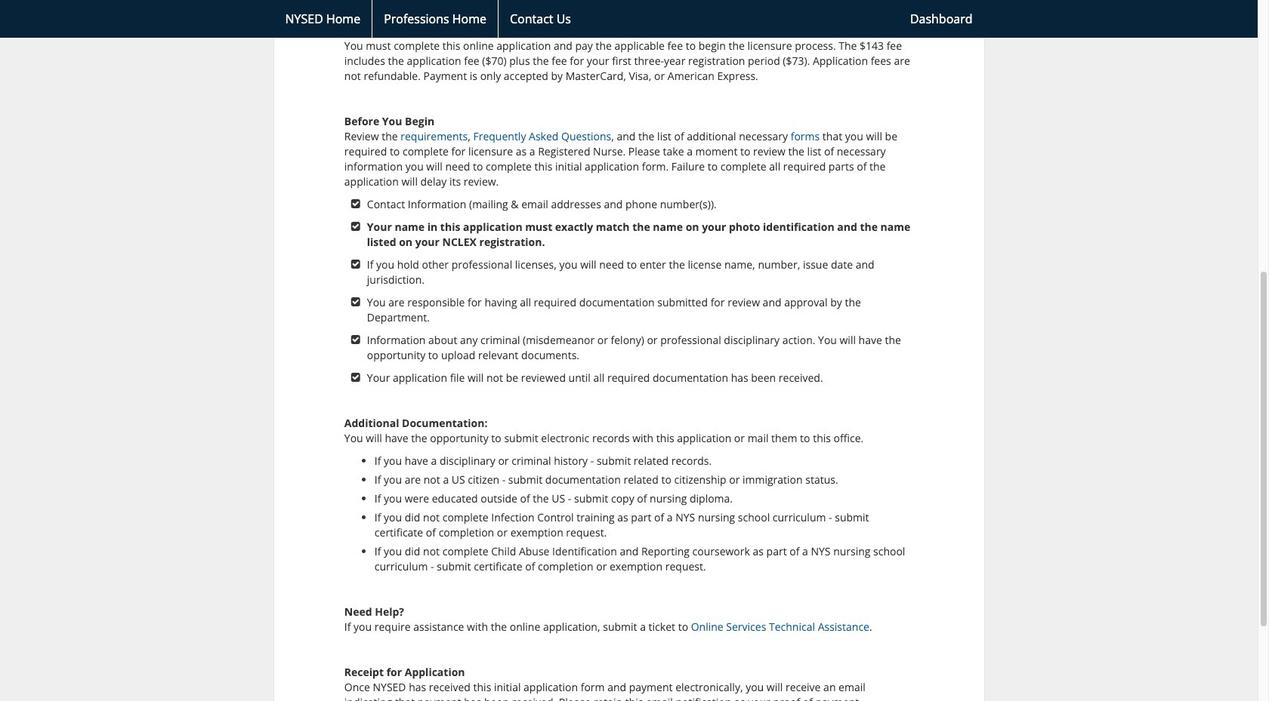 Task type: vqa. For each thing, say whether or not it's contained in the screenshot.
1st li image
yes



Task type: describe. For each thing, give the bounding box(es) containing it.
4 li image from the top
[[344, 297, 367, 308]]

5 li image from the top
[[344, 335, 367, 345]]



Task type: locate. For each thing, give the bounding box(es) containing it.
1 li image from the top
[[344, 199, 367, 209]]

li image
[[344, 199, 367, 209], [344, 222, 367, 232], [344, 259, 367, 270], [344, 297, 367, 308], [344, 335, 367, 345]]

3 li image from the top
[[344, 259, 367, 270]]

2 li image from the top
[[344, 222, 367, 232]]

li image
[[344, 373, 367, 383]]



